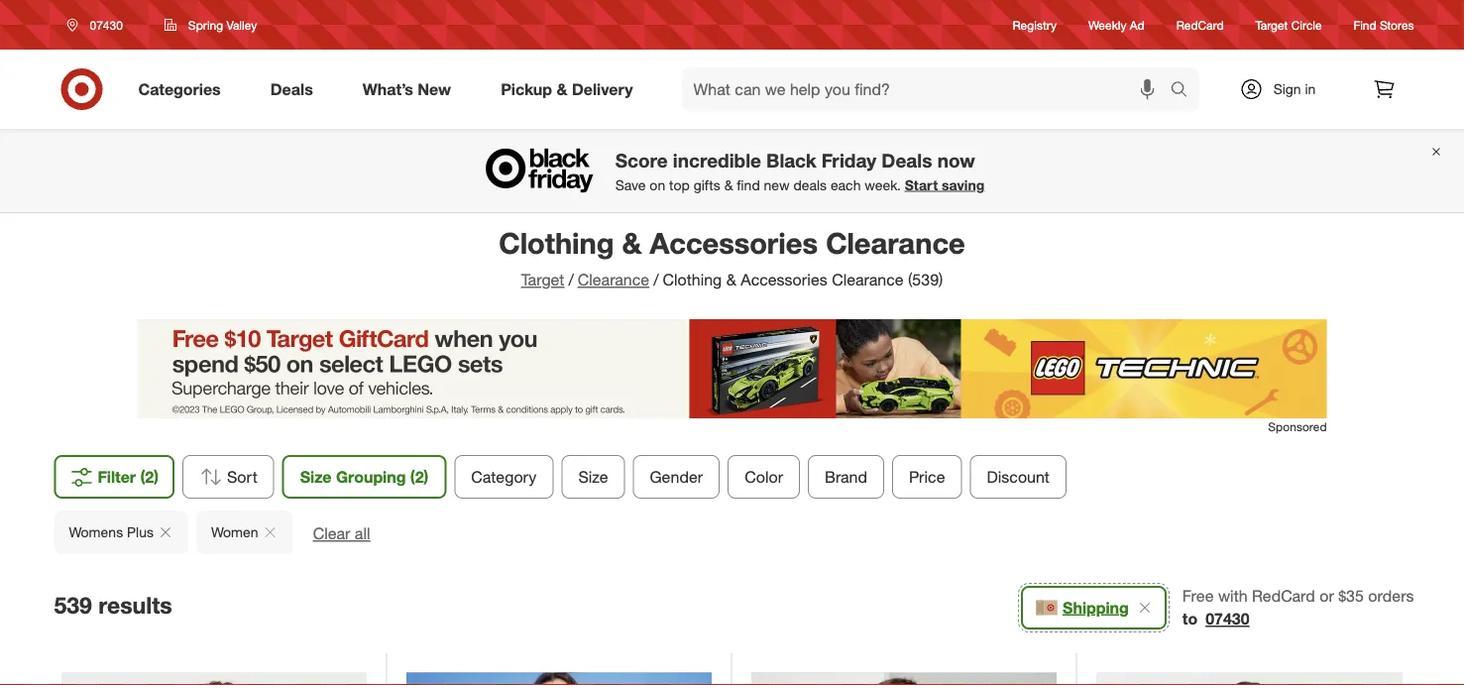 Task type: describe. For each thing, give the bounding box(es) containing it.
(539)
[[908, 270, 944, 290]]

women
[[211, 524, 258, 541]]

new
[[764, 176, 790, 194]]

clear all
[[313, 524, 370, 543]]

& up clearance link in the top left of the page
[[622, 225, 642, 260]]

ad
[[1130, 17, 1145, 32]]

1 / from the left
[[569, 270, 574, 290]]

target circle link
[[1256, 16, 1323, 33]]

color button
[[728, 455, 800, 499]]

incredible
[[673, 149, 761, 172]]

07430 inside dropdown button
[[90, 17, 123, 32]]

size button
[[562, 455, 625, 499]]

target link
[[521, 270, 565, 290]]

discount button
[[970, 455, 1067, 499]]

shipping
[[1063, 598, 1129, 618]]

brand button
[[808, 455, 885, 499]]

sign
[[1274, 80, 1302, 98]]

0 vertical spatial accessories
[[650, 225, 818, 260]]

07430 inside free with redcard or $35 orders to 07430
[[1206, 609, 1250, 629]]

sort
[[227, 467, 258, 486]]

search
[[1162, 81, 1210, 101]]

price
[[909, 467, 946, 486]]

07430 button
[[1206, 608, 1250, 631]]

spring valley button
[[152, 7, 270, 43]]

in
[[1306, 80, 1316, 98]]

deals
[[794, 176, 827, 194]]

womens plus button
[[54, 511, 188, 554]]

categories
[[138, 79, 221, 99]]

& inside score incredible black friday deals now save on top gifts & find new deals each week. start saving
[[725, 176, 733, 194]]

what's
[[363, 79, 413, 99]]

redcard link
[[1177, 16, 1224, 33]]

clothing & accessories clearance target / clearance / clothing & accessories clearance (539)
[[499, 225, 966, 290]]

black
[[767, 149, 817, 172]]

circle
[[1292, 17, 1323, 32]]

find
[[737, 176, 760, 194]]

filter (2) button
[[54, 455, 175, 499]]

weekly ad link
[[1089, 16, 1145, 33]]

women button
[[196, 511, 293, 554]]

score
[[616, 149, 668, 172]]

spring
[[188, 17, 223, 32]]

with
[[1219, 587, 1248, 606]]

orders
[[1369, 587, 1415, 606]]

sign in
[[1274, 80, 1316, 98]]

redcard inside free with redcard or $35 orders to 07430
[[1253, 587, 1316, 606]]

free with redcard or $35 orders to 07430
[[1183, 587, 1415, 629]]

gender
[[650, 467, 703, 486]]

target inside clothing & accessories clearance target / clearance / clothing & accessories clearance (539)
[[521, 270, 565, 290]]

clear all button
[[313, 523, 370, 545]]

pickup & delivery link
[[484, 67, 658, 111]]

size for size
[[579, 467, 608, 486]]

now
[[938, 149, 976, 172]]

539
[[54, 592, 92, 619]]

sponsored
[[1269, 419, 1328, 434]]

registry
[[1013, 17, 1057, 32]]

2 (2) from the left
[[410, 467, 429, 486]]

start
[[905, 176, 938, 194]]

pickup
[[501, 79, 552, 99]]

0 horizontal spatial redcard
[[1177, 17, 1224, 32]]

each
[[831, 176, 861, 194]]

results
[[98, 592, 172, 619]]

1 horizontal spatial target
[[1256, 17, 1289, 32]]

1 vertical spatial accessories
[[741, 270, 828, 290]]

what's new link
[[346, 67, 476, 111]]

weekly ad
[[1089, 17, 1145, 32]]

539 results
[[54, 592, 172, 619]]

pickup & delivery
[[501, 79, 633, 99]]



Task type: vqa. For each thing, say whether or not it's contained in the screenshot.
'size' associated with Size
yes



Task type: locate. For each thing, give the bounding box(es) containing it.
clearance up (539)
[[826, 225, 966, 260]]

categories link
[[121, 67, 246, 111]]

& up advertisement region
[[727, 270, 737, 290]]

0 vertical spatial deals
[[270, 79, 313, 99]]

0 horizontal spatial clothing
[[499, 225, 614, 260]]

(2) right the grouping
[[410, 467, 429, 486]]

redcard left or
[[1253, 587, 1316, 606]]

size inside button
[[579, 467, 608, 486]]

clear
[[313, 524, 351, 543]]

& left find
[[725, 176, 733, 194]]

discount
[[987, 467, 1050, 486]]

1 vertical spatial clothing
[[663, 270, 722, 290]]

0 horizontal spatial size
[[300, 467, 332, 486]]

clearance link
[[578, 270, 650, 290]]

0 vertical spatial target
[[1256, 17, 1289, 32]]

save
[[616, 176, 646, 194]]

advertisement region
[[137, 319, 1328, 418]]

1 horizontal spatial 07430
[[1206, 609, 1250, 629]]

on
[[650, 176, 666, 194]]

2 / from the left
[[654, 270, 659, 290]]

deals up start
[[882, 149, 933, 172]]

score incredible black friday deals now save on top gifts & find new deals each week. start saving
[[616, 149, 985, 194]]

0 vertical spatial 07430
[[90, 17, 123, 32]]

1 horizontal spatial size
[[579, 467, 608, 486]]

saving
[[942, 176, 985, 194]]

what's new
[[363, 79, 451, 99]]

/ right clearance link in the top left of the page
[[654, 270, 659, 290]]

or
[[1320, 587, 1335, 606]]

/
[[569, 270, 574, 290], [654, 270, 659, 290]]

womens plus
[[69, 524, 154, 541]]

&
[[557, 79, 568, 99], [725, 176, 733, 194], [622, 225, 642, 260], [727, 270, 737, 290]]

1 horizontal spatial deals
[[882, 149, 933, 172]]

price button
[[893, 455, 963, 499]]

1 horizontal spatial /
[[654, 270, 659, 290]]

friday
[[822, 149, 877, 172]]

find stores link
[[1354, 16, 1415, 33]]

0 horizontal spatial deals
[[270, 79, 313, 99]]

deals left what's
[[270, 79, 313, 99]]

2 size from the left
[[579, 467, 608, 486]]

search button
[[1162, 67, 1210, 115]]

gifts
[[694, 176, 721, 194]]

weekly
[[1089, 17, 1127, 32]]

week.
[[865, 176, 901, 194]]

size left the grouping
[[300, 467, 332, 486]]

/ right target link
[[569, 270, 574, 290]]

& right pickup
[[557, 79, 568, 99]]

accessories
[[650, 225, 818, 260], [741, 270, 828, 290]]

deals link
[[254, 67, 338, 111]]

redcard right ad
[[1177, 17, 1224, 32]]

(2) right filter
[[140, 467, 159, 486]]

size for size grouping (2)
[[300, 467, 332, 486]]

color
[[745, 467, 783, 486]]

women's spotted print high neck ruched one piece swimsuit - kona sol™ brown image
[[407, 673, 712, 685], [407, 673, 712, 685]]

target left clearance link in the top left of the page
[[521, 270, 565, 290]]

07430
[[90, 17, 123, 32], [1206, 609, 1250, 629]]

clothing
[[499, 225, 614, 260], [663, 270, 722, 290]]

target circle
[[1256, 17, 1323, 32]]

target left circle
[[1256, 17, 1289, 32]]

(2)
[[140, 467, 159, 486], [410, 467, 429, 486]]

find
[[1354, 17, 1377, 32]]

1 horizontal spatial (2)
[[410, 467, 429, 486]]

filter (2)
[[98, 467, 159, 486]]

accessories down new
[[741, 270, 828, 290]]

1 size from the left
[[300, 467, 332, 486]]

find stores
[[1354, 17, 1415, 32]]

07430 button
[[54, 7, 144, 43]]

sort button
[[182, 455, 274, 499]]

stores
[[1381, 17, 1415, 32]]

grouping
[[336, 467, 406, 486]]

clearance right target link
[[578, 270, 650, 290]]

registry link
[[1013, 16, 1057, 33]]

filter
[[98, 467, 136, 486]]

1 horizontal spatial clothing
[[663, 270, 722, 290]]

deals inside score incredible black friday deals now save on top gifts & find new deals each week. start saving
[[882, 149, 933, 172]]

shipping button
[[1022, 586, 1167, 630]]

size grouping (2)
[[300, 467, 429, 486]]

1 vertical spatial redcard
[[1253, 587, 1316, 606]]

1 vertical spatial target
[[521, 270, 565, 290]]

0 horizontal spatial target
[[521, 270, 565, 290]]

delivery
[[572, 79, 633, 99]]

category button
[[455, 455, 554, 499]]

1 (2) from the left
[[140, 467, 159, 486]]

0 horizontal spatial 07430
[[90, 17, 123, 32]]

free
[[1183, 587, 1214, 606]]

redcard
[[1177, 17, 1224, 32], [1253, 587, 1316, 606]]

valley
[[227, 17, 257, 32]]

all
[[355, 524, 370, 543]]

(2) inside button
[[140, 467, 159, 486]]

size
[[300, 467, 332, 486], [579, 467, 608, 486]]

top
[[670, 176, 690, 194]]

spring valley
[[188, 17, 257, 32]]

brand
[[825, 467, 868, 486]]

0 horizontal spatial /
[[569, 270, 574, 290]]

clothing up target link
[[499, 225, 614, 260]]

women's seamless tiny tank top - wild fable™ image
[[752, 673, 1057, 685], [752, 673, 1057, 685]]

accessories down find
[[650, 225, 818, 260]]

clearance left (539)
[[832, 270, 904, 290]]

$35
[[1339, 587, 1365, 606]]

What can we help you find? suggestions appear below search field
[[682, 67, 1176, 111]]

women's slim fit high neck tank top - a new day™ image
[[61, 673, 367, 685], [61, 673, 367, 685]]

clothing right clearance link in the top left of the page
[[663, 270, 722, 290]]

womens
[[69, 524, 123, 541]]

to
[[1183, 609, 1198, 629]]

women's shrunken short sleeve t-shirt - universal thread™ image
[[1097, 673, 1403, 685], [1097, 673, 1403, 685]]

plus
[[127, 524, 154, 541]]

1 horizontal spatial redcard
[[1253, 587, 1316, 606]]

1 vertical spatial 07430
[[1206, 609, 1250, 629]]

category
[[471, 467, 537, 486]]

1 vertical spatial deals
[[882, 149, 933, 172]]

deals
[[270, 79, 313, 99], [882, 149, 933, 172]]

0 horizontal spatial (2)
[[140, 467, 159, 486]]

0 vertical spatial redcard
[[1177, 17, 1224, 32]]

sign in link
[[1223, 67, 1347, 111]]

0 vertical spatial clothing
[[499, 225, 614, 260]]

gender button
[[633, 455, 720, 499]]

new
[[418, 79, 451, 99]]

size left gender
[[579, 467, 608, 486]]

clearance
[[826, 225, 966, 260], [578, 270, 650, 290], [832, 270, 904, 290]]



